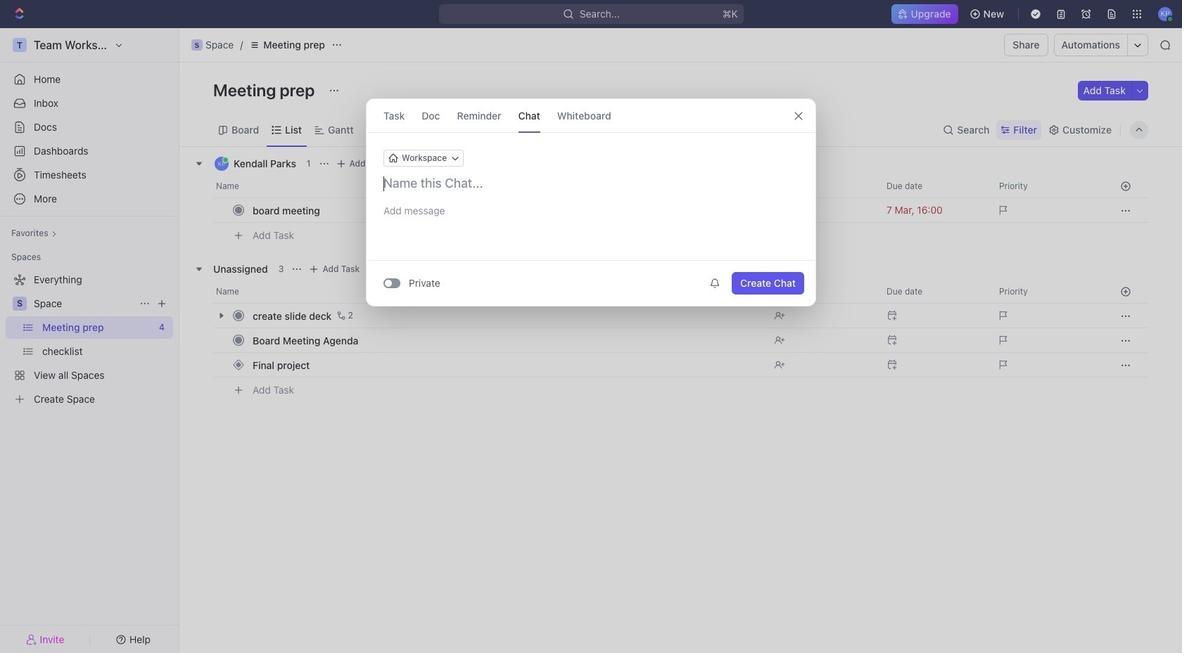 Task type: vqa. For each thing, say whether or not it's contained in the screenshot.
topmost Space, , element
yes



Task type: locate. For each thing, give the bounding box(es) containing it.
sidebar navigation
[[0, 28, 180, 654]]

0 horizontal spatial space, , element
[[13, 297, 27, 311]]

0 vertical spatial space, , element
[[191, 39, 203, 51]]

space, , element
[[191, 39, 203, 51], [13, 297, 27, 311]]

Name this Chat... field
[[367, 175, 816, 192]]

1 vertical spatial space, , element
[[13, 297, 27, 311]]

dialog
[[366, 99, 817, 307]]



Task type: describe. For each thing, give the bounding box(es) containing it.
space, , element inside sidebar navigation
[[13, 297, 27, 311]]

invite user image
[[26, 634, 37, 647]]

1 horizontal spatial space, , element
[[191, 39, 203, 51]]



